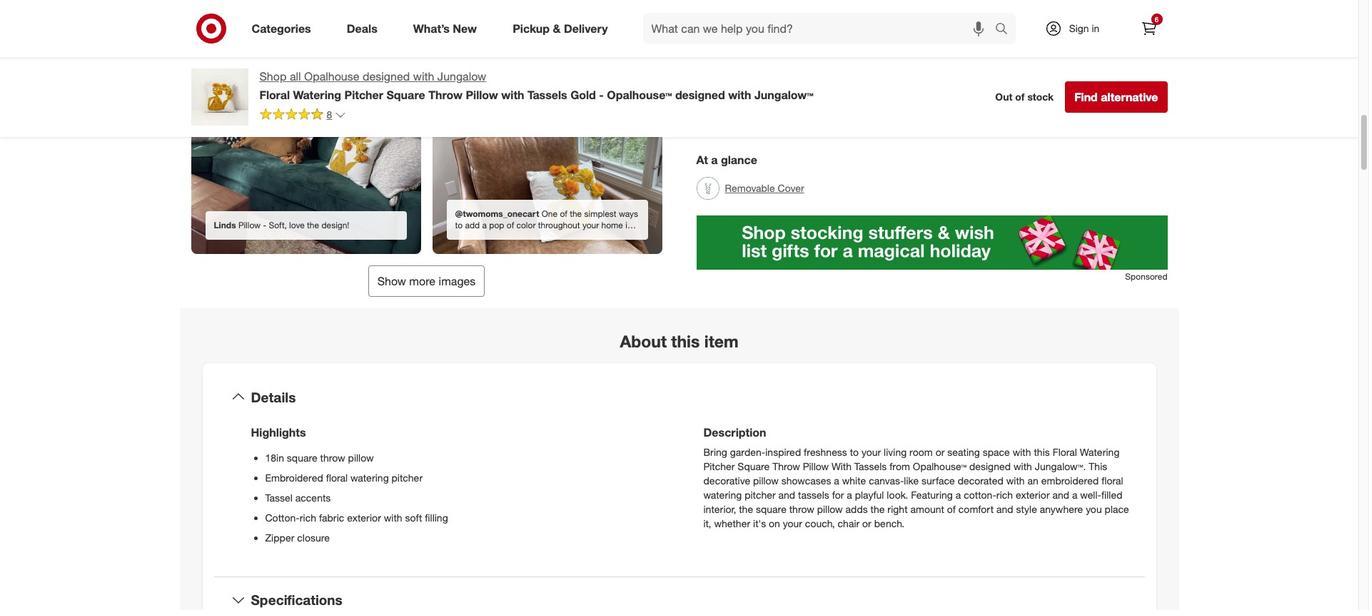 Task type: describe. For each thing, give the bounding box(es) containing it.
photo from @twomoms_onecart, 6 of 9 image
[[432, 24, 662, 254]]

1 horizontal spatial and
[[997, 504, 1014, 516]]

designed inside "description bring garden-inspired freshness to your living room or seating space with this floral watering pitcher square throw pillow with tassels from opalhouse™ designed with jungalow™. this decorative pillow showcases a white canvas-like surface decorated with an embroidered floral watering pitcher and tassels for a playful look. featuring a cotton-rich exterior and a well-filled interior, the square throw pillow adds the right amount of comfort and style anywhere you place it, whether it's on your couch, chair or bench."
[[970, 461, 1011, 473]]

opalhouse
[[304, 69, 360, 84]]

floral inside shop all opalhouse designed with jungalow floral watering pitcher square throw pillow with tassels gold - opalhouse™ designed with jungalow™
[[260, 88, 290, 102]]

1 horizontal spatial of
[[1016, 91, 1025, 103]]

show more images button
[[368, 266, 485, 297]]

a up for
[[834, 475, 840, 487]]

0 horizontal spatial floral
[[326, 472, 348, 485]]

create or manage registry
[[725, 25, 859, 39]]

images
[[439, 274, 476, 288]]

look.
[[887, 489, 909, 502]]

opalhouse™ inside shop all opalhouse designed with jungalow floral watering pitcher square throw pillow with tassels gold - opalhouse™ designed with jungalow™
[[607, 88, 672, 102]]

right
[[888, 504, 908, 516]]

garden-
[[730, 447, 766, 459]]

adds
[[846, 504, 868, 516]]

sign inside button
[[1135, 27, 1153, 38]]

0 horizontal spatial rich
[[300, 512, 316, 524]]

it,
[[704, 518, 712, 530]]

2 horizontal spatial pillow
[[818, 504, 843, 516]]

with down pickup
[[502, 88, 525, 102]]

from
[[890, 461, 910, 473]]

embroidered
[[265, 472, 323, 485]]

all
[[290, 69, 301, 84]]

with right space
[[1013, 447, 1032, 459]]

1 horizontal spatial the
[[739, 504, 754, 516]]

interior,
[[704, 504, 737, 516]]

specifications
[[251, 592, 343, 609]]

a right at
[[711, 153, 718, 167]]

specifications button
[[214, 578, 1145, 611]]

0 horizontal spatial or
[[763, 25, 773, 39]]

what's new link
[[401, 13, 495, 44]]

show more images
[[378, 274, 476, 288]]

throw inside "description bring garden-inspired freshness to your living room or seating space with this floral watering pitcher square throw pillow with tassels from opalhouse™ designed with jungalow™. this decorative pillow showcases a white canvas-like surface decorated with an embroidered floral watering pitcher and tassels for a playful look. featuring a cotton-rich exterior and a well-filled interior, the square throw pillow adds the right amount of comfort and style anywhere you place it, whether it's on your couch, chair or bench."
[[790, 504, 815, 516]]

1 vertical spatial pillow
[[753, 475, 779, 487]]

cover
[[778, 182, 805, 194]]

accents
[[296, 492, 331, 504]]

about this item
[[620, 331, 739, 351]]

with inside "description bring garden-inspired freshness to your living room or seating space with this floral watering pitcher square throw pillow with tassels from opalhouse™ designed with jungalow™. this decorative pillow showcases a white canvas-like surface decorated with an embroidered floral watering pitcher and tassels for a playful look. featuring a cotton-rich exterior and a well-filled interior, the square throw pillow adds the right amount of comfort and style anywhere you place it, whether it's on your couch, chair or bench."
[[832, 461, 852, 473]]

sign in link
[[1033, 13, 1122, 44]]

space
[[983, 447, 1010, 459]]

filled
[[1102, 489, 1123, 502]]

0 vertical spatial pitcher
[[392, 472, 423, 485]]

decorated
[[958, 475, 1004, 487]]

removable
[[725, 182, 775, 194]]

it's
[[753, 518, 766, 530]]

embroidered
[[1042, 475, 1099, 487]]

watering inside "description bring garden-inspired freshness to your living room or seating space with this floral watering pitcher square throw pillow with tassels from opalhouse™ designed with jungalow™. this decorative pillow showcases a white canvas-like surface decorated with an embroidered floral watering pitcher and tassels for a playful look. featuring a cotton-rich exterior and a well-filled interior, the square throw pillow adds the right amount of comfort and style anywhere you place it, whether it's on your couch, chair or bench."
[[1080, 447, 1120, 459]]

throw inside "description bring garden-inspired freshness to your living room or seating space with this floral watering pitcher square throw pillow with tassels from opalhouse™ designed with jungalow™. this decorative pillow showcases a white canvas-like surface decorated with an embroidered floral watering pitcher and tassels for a playful look. featuring a cotton-rich exterior and a well-filled interior, the square throw pillow adds the right amount of comfort and style anywhere you place it, whether it's on your couch, chair or bench."
[[773, 461, 801, 473]]

tassel
[[265, 492, 293, 504]]

white
[[843, 475, 866, 487]]

image of floral watering pitcher square throw pillow with tassels gold - opalhouse™ designed with jungalow™ image
[[191, 69, 248, 126]]

throw inside shop all opalhouse designed with jungalow floral watering pitcher square throw pillow with tassels gold - opalhouse™ designed with jungalow™
[[429, 88, 463, 102]]

description
[[704, 426, 767, 440]]

featuring
[[911, 489, 953, 502]]

zipper
[[265, 532, 295, 544]]

like
[[904, 475, 919, 487]]

rich inside "description bring garden-inspired freshness to your living room or seating space with this floral watering pitcher square throw pillow with tassels from opalhouse™ designed with jungalow™. this decorative pillow showcases a white canvas-like surface decorated with an embroidered floral watering pitcher and tassels for a playful look. featuring a cotton-rich exterior and a well-filled interior, the square throw pillow adds the right amount of comfort and style anywhere you place it, whether it's on your couch, chair or bench."
[[997, 489, 1014, 502]]

alternative
[[1101, 90, 1159, 104]]

gold
[[571, 88, 596, 102]]

6
[[1155, 15, 1159, 24]]

exterior inside "description bring garden-inspired freshness to your living room or seating space with this floral watering pitcher square throw pillow with tassels from opalhouse™ designed with jungalow™. this decorative pillow showcases a white canvas-like surface decorated with an embroidered floral watering pitcher and tassels for a playful look. featuring a cotton-rich exterior and a well-filled interior, the square throw pillow adds the right amount of comfort and style anywhere you place it, whether it's on your couch, chair or bench."
[[1016, 489, 1050, 502]]

watering inside shop all opalhouse designed with jungalow floral watering pitcher square throw pillow with tassels gold - opalhouse™ designed with jungalow™
[[293, 88, 341, 102]]

description bring garden-inspired freshness to your living room or seating space with this floral watering pitcher square throw pillow with tassels from opalhouse™ designed with jungalow™. this decorative pillow showcases a white canvas-like surface decorated with an embroidered floral watering pitcher and tassels for a playful look. featuring a cotton-rich exterior and a well-filled interior, the square throw pillow adds the right amount of comfort and style anywhere you place it, whether it's on your couch, chair or bench.
[[704, 426, 1130, 530]]

cotton-
[[964, 489, 997, 502]]

delivery
[[564, 21, 608, 35]]

an
[[1028, 475, 1039, 487]]

manage
[[776, 25, 817, 39]]

glance
[[721, 153, 758, 167]]

to
[[850, 447, 859, 459]]

you
[[1086, 504, 1102, 516]]

design!
[[322, 220, 350, 231]]

0 horizontal spatial sign in
[[1070, 22, 1100, 34]]

with down save
[[729, 88, 752, 102]]

find alternative button
[[1066, 81, 1168, 113]]

chair
[[838, 518, 860, 530]]

cotton-
[[265, 512, 300, 524]]

pitcher inside shop all opalhouse designed with jungalow floral watering pitcher square throw pillow with tassels gold - opalhouse™ designed with jungalow™
[[345, 88, 384, 102]]

decorative
[[704, 475, 751, 487]]

0 horizontal spatial designed
[[363, 69, 410, 84]]

0 vertical spatial watering
[[351, 472, 389, 485]]

0 vertical spatial this
[[672, 331, 700, 351]]

tassels inside "description bring garden-inspired freshness to your living room or seating space with this floral watering pitcher square throw pillow with tassels from opalhouse™ designed with jungalow™. this decorative pillow showcases a white canvas-like surface decorated with an embroidered floral watering pitcher and tassels for a playful look. featuring a cotton-rich exterior and a well-filled interior, the square throw pillow adds the right amount of comfort and style anywhere you place it, whether it's on your couch, chair or bench."
[[855, 461, 887, 473]]

seating
[[948, 447, 980, 459]]

jungalow™.
[[1035, 461, 1087, 473]]

pitcher inside "description bring garden-inspired freshness to your living room or seating space with this floral watering pitcher square throw pillow with tassels from opalhouse™ designed with jungalow™. this decorative pillow showcases a white canvas-like surface decorated with an embroidered floral watering pitcher and tassels for a playful look. featuring a cotton-rich exterior and a well-filled interior, the square throw pillow adds the right amount of comfort and style anywhere you place it, whether it's on your couch, chair or bench."
[[704, 461, 735, 473]]

What can we help you find? suggestions appear below search field
[[643, 13, 999, 44]]

create
[[725, 25, 759, 39]]

watering inside "description bring garden-inspired freshness to your living room or seating space with this floral watering pitcher square throw pillow with tassels from opalhouse™ designed with jungalow™. this decorative pillow showcases a white canvas-like surface decorated with an embroidered floral watering pitcher and tassels for a playful look. featuring a cotton-rich exterior and a well-filled interior, the square throw pillow adds the right amount of comfort and style anywhere you place it, whether it's on your couch, chair or bench."
[[704, 489, 742, 502]]

embroidered floral watering pitcher
[[265, 472, 423, 485]]

8
[[327, 108, 332, 121]]

&
[[553, 21, 561, 35]]

0 vertical spatial pillow
[[348, 452, 374, 465]]

of inside "description bring garden-inspired freshness to your living room or seating space with this floral watering pitcher square throw pillow with tassels from opalhouse™ designed with jungalow™. this decorative pillow showcases a white canvas-like surface decorated with an embroidered floral watering pitcher and tassels for a playful look. featuring a cotton-rich exterior and a well-filled interior, the square throw pillow adds the right amount of comfort and style anywhere you place it, whether it's on your couch, chair or bench."
[[948, 504, 956, 516]]

tassels
[[798, 489, 830, 502]]

place
[[1105, 504, 1130, 516]]

2 horizontal spatial the
[[871, 504, 885, 516]]

bring
[[704, 447, 728, 459]]

details button
[[214, 375, 1145, 420]]

more
[[409, 274, 436, 288]]

a left cotton-
[[956, 489, 962, 502]]

floral inside "description bring garden-inspired freshness to your living room or seating space with this floral watering pitcher square throw pillow with tassels from opalhouse™ designed with jungalow™. this decorative pillow showcases a white canvas-like surface decorated with an embroidered floral watering pitcher and tassels for a playful look. featuring a cotton-rich exterior and a well-filled interior, the square throw pillow adds the right amount of comfort and style anywhere you place it, whether it's on your couch, chair or bench."
[[1053, 447, 1078, 459]]

the inside image gallery element
[[307, 220, 319, 231]]

details
[[251, 389, 296, 405]]

removable cover
[[725, 182, 805, 194]]

style
[[1017, 504, 1038, 516]]

show
[[378, 274, 406, 288]]

amount
[[911, 504, 945, 516]]

0 vertical spatial your
[[862, 447, 881, 459]]

square inside shop all opalhouse designed with jungalow floral watering pitcher square throw pillow with tassels gold - opalhouse™ designed with jungalow™
[[387, 88, 425, 102]]



Task type: locate. For each thing, give the bounding box(es) containing it.
designed down save
[[676, 88, 725, 102]]

pillow inside "description bring garden-inspired freshness to your living room or seating space with this floral watering pitcher square throw pillow with tassels from opalhouse™ designed with jungalow™. this decorative pillow showcases a white canvas-like surface decorated with an embroidered floral watering pitcher and tassels for a playful look. featuring a cotton-rich exterior and a well-filled interior, the square throw pillow adds the right amount of comfort and style anywhere you place it, whether it's on your couch, chair or bench."
[[803, 461, 829, 473]]

this inside "description bring garden-inspired freshness to your living room or seating space with this floral watering pitcher square throw pillow with tassels from opalhouse™ designed with jungalow™. this decorative pillow showcases a white canvas-like surface decorated with an embroidered floral watering pitcher and tassels for a playful look. featuring a cotton-rich exterior and a well-filled interior, the square throw pillow adds the right amount of comfort and style anywhere you place it, whether it's on your couch, chair or bench."
[[1034, 447, 1050, 459]]

opalhouse™ inside "description bring garden-inspired freshness to your living room or seating space with this floral watering pitcher square throw pillow with tassels from opalhouse™ designed with jungalow™. this decorative pillow showcases a white canvas-like surface decorated with an embroidered floral watering pitcher and tassels for a playful look. featuring a cotton-rich exterior and a well-filled interior, the square throw pillow adds the right amount of comfort and style anywhere you place it, whether it's on your couch, chair or bench."
[[913, 461, 967, 473]]

this
[[1089, 461, 1108, 473]]

0 horizontal spatial in
[[1092, 22, 1100, 34]]

exterior right fabric
[[347, 512, 381, 524]]

floral inside "description bring garden-inspired freshness to your living room or seating space with this floral watering pitcher square throw pillow with tassels from opalhouse™ designed with jungalow™. this decorative pillow showcases a white canvas-like surface decorated with an embroidered floral watering pitcher and tassels for a playful look. featuring a cotton-rich exterior and a well-filled interior, the square throw pillow adds the right amount of comfort and style anywhere you place it, whether it's on your couch, chair or bench."
[[1102, 475, 1124, 487]]

bench.
[[875, 518, 905, 530]]

with left an
[[1007, 475, 1025, 487]]

cotton-rich fabric exterior with soft filling
[[265, 512, 448, 524]]

and left 'style'
[[997, 504, 1014, 516]]

tassels up canvas-
[[855, 461, 887, 473]]

the
[[307, 220, 319, 231], [739, 504, 754, 516], [871, 504, 885, 516]]

0 horizontal spatial tassels
[[528, 88, 568, 102]]

8 link
[[260, 108, 347, 124]]

2 vertical spatial or
[[863, 518, 872, 530]]

new
[[453, 21, 477, 35]]

removable cover button
[[697, 173, 805, 204]]

with down save
[[725, 74, 745, 86]]

with up an
[[1014, 461, 1033, 473]]

a down embroidered
[[1073, 489, 1078, 502]]

your right to
[[862, 447, 881, 459]]

fabric
[[319, 512, 345, 524]]

pitcher up soft
[[392, 472, 423, 485]]

1 horizontal spatial in
[[1155, 27, 1162, 38]]

0 horizontal spatial sign
[[1070, 22, 1090, 34]]

1 horizontal spatial pitcher
[[745, 489, 776, 502]]

out of stock
[[996, 91, 1054, 103]]

sign left sign in button
[[1070, 22, 1090, 34]]

1 horizontal spatial rich
[[997, 489, 1014, 502]]

-
[[599, 88, 604, 102], [263, 220, 266, 231]]

1 horizontal spatial watering
[[1080, 447, 1120, 459]]

0 horizontal spatial square
[[287, 452, 318, 465]]

0 horizontal spatial of
[[948, 504, 956, 516]]

1 horizontal spatial -
[[599, 88, 604, 102]]

exterior down an
[[1016, 489, 1050, 502]]

pitcher down opalhouse
[[345, 88, 384, 102]]

deals link
[[335, 13, 395, 44]]

1 vertical spatial exterior
[[347, 512, 381, 524]]

square down garden-
[[738, 461, 770, 473]]

jungalow™
[[755, 88, 814, 102]]

0 vertical spatial -
[[599, 88, 604, 102]]

throw down tassels
[[790, 504, 815, 516]]

5%
[[755, 57, 772, 72]]

the down "playful"
[[871, 504, 885, 516]]

rich down accents
[[300, 512, 316, 524]]

0 vertical spatial pillow
[[466, 88, 498, 102]]

1 horizontal spatial or
[[863, 518, 872, 530]]

0 vertical spatial with
[[725, 74, 745, 86]]

0 horizontal spatial the
[[307, 220, 319, 231]]

sign in down 6
[[1135, 27, 1162, 38]]

0 vertical spatial watering
[[293, 88, 341, 102]]

18in
[[265, 452, 284, 465]]

1 horizontal spatial sign
[[1135, 27, 1153, 38]]

1 vertical spatial square
[[756, 504, 787, 516]]

with left soft
[[384, 512, 403, 524]]

a right for
[[847, 489, 853, 502]]

1 horizontal spatial watering
[[704, 489, 742, 502]]

pickup & delivery link
[[501, 13, 626, 44]]

0 horizontal spatial throw
[[320, 452, 345, 465]]

filling
[[425, 512, 448, 524]]

0 vertical spatial exterior
[[1016, 489, 1050, 502]]

anywhere
[[1040, 504, 1084, 516]]

linds
[[214, 220, 236, 231]]

1 horizontal spatial pitcher
[[704, 461, 735, 473]]

and down showcases
[[779, 489, 796, 502]]

1 horizontal spatial opalhouse™
[[913, 461, 967, 473]]

0 horizontal spatial -
[[263, 220, 266, 231]]

1 horizontal spatial square
[[756, 504, 787, 516]]

out
[[996, 91, 1013, 103]]

1 vertical spatial throw
[[773, 461, 801, 473]]

or
[[763, 25, 773, 39], [936, 447, 945, 459], [863, 518, 872, 530]]

a
[[711, 153, 718, 167], [834, 475, 840, 487], [847, 489, 853, 502], [956, 489, 962, 502], [1073, 489, 1078, 502]]

pitcher down bring at the bottom right of page
[[704, 461, 735, 473]]

pillow up showcases
[[803, 461, 829, 473]]

jungalow
[[438, 69, 487, 84]]

1 vertical spatial of
[[948, 504, 956, 516]]

search
[[989, 23, 1023, 37]]

the right "love"
[[307, 220, 319, 231]]

0 vertical spatial square
[[287, 452, 318, 465]]

1 vertical spatial -
[[263, 220, 266, 231]]

photo from linds, 5 of 9 image
[[191, 24, 421, 254]]

deals
[[347, 21, 378, 35]]

this left item
[[672, 331, 700, 351]]

1 horizontal spatial designed
[[676, 88, 725, 102]]

in
[[1092, 22, 1100, 34], [1155, 27, 1162, 38]]

at a glance
[[697, 153, 758, 167]]

square
[[287, 452, 318, 465], [756, 504, 787, 516]]

0 horizontal spatial pitcher
[[345, 88, 384, 102]]

day
[[808, 57, 827, 72]]

love
[[289, 220, 305, 231]]

1 vertical spatial opalhouse™
[[913, 461, 967, 473]]

2 vertical spatial pillow
[[803, 461, 829, 473]]

surface
[[922, 475, 955, 487]]

0 horizontal spatial pillow
[[238, 220, 261, 231]]

stock
[[1028, 91, 1054, 103]]

1 horizontal spatial pillow
[[753, 475, 779, 487]]

closure
[[297, 532, 330, 544]]

advertisement region
[[697, 215, 1168, 270]]

floral down 18in square throw pillow at bottom left
[[326, 472, 348, 485]]

categories
[[252, 21, 311, 35]]

floral up filled
[[1102, 475, 1124, 487]]

0 vertical spatial throw
[[429, 88, 463, 102]]

6 link
[[1134, 13, 1165, 44]]

square down what's
[[387, 88, 425, 102]]

linds pillow - soft, love the design!
[[214, 220, 350, 231]]

0 horizontal spatial your
[[783, 518, 803, 530]]

1 vertical spatial designed
[[676, 88, 725, 102]]

whether
[[714, 518, 751, 530]]

pillow right linds
[[238, 220, 261, 231]]

0 horizontal spatial square
[[387, 88, 425, 102]]

pickup
[[513, 21, 550, 35]]

watering up this
[[1080, 447, 1120, 459]]

pillow down the jungalow
[[466, 88, 498, 102]]

tassels inside shop all opalhouse designed with jungalow floral watering pitcher square throw pillow with tassels gold - opalhouse™ designed with jungalow™
[[528, 88, 568, 102]]

pillow inside image gallery element
[[238, 220, 261, 231]]

1 vertical spatial throw
[[790, 504, 815, 516]]

the up it's
[[739, 504, 754, 516]]

sponsored
[[1126, 271, 1168, 282]]

inspired
[[766, 447, 801, 459]]

or right room
[[936, 447, 945, 459]]

of right out
[[1016, 91, 1025, 103]]

highlights
[[251, 426, 306, 440]]

1 horizontal spatial floral
[[1053, 447, 1078, 459]]

save 5% every day with redcard
[[725, 57, 827, 86]]

with
[[725, 74, 745, 86], [832, 461, 852, 473]]

1 horizontal spatial sign in
[[1135, 27, 1162, 38]]

sign in
[[1070, 22, 1100, 34], [1135, 27, 1162, 38]]

in left sign in button
[[1092, 22, 1100, 34]]

save
[[725, 57, 751, 72]]

canvas-
[[869, 475, 904, 487]]

pillow up embroidered floral watering pitcher
[[348, 452, 374, 465]]

of right the amount
[[948, 504, 956, 516]]

- inside image gallery element
[[263, 220, 266, 231]]

with left the jungalow
[[413, 69, 434, 84]]

playful
[[855, 489, 884, 502]]

sign in left sign in button
[[1070, 22, 1100, 34]]

showcases
[[782, 475, 832, 487]]

0 vertical spatial rich
[[997, 489, 1014, 502]]

tassel accents
[[265, 492, 331, 504]]

0 horizontal spatial this
[[672, 331, 700, 351]]

floral down shop
[[260, 88, 290, 102]]

0 horizontal spatial pillow
[[348, 452, 374, 465]]

item
[[705, 331, 739, 351]]

with inside save 5% every day with redcard
[[725, 74, 745, 86]]

sign up alternative
[[1135, 27, 1153, 38]]

sign in inside button
[[1135, 27, 1162, 38]]

pitcher inside "description bring garden-inspired freshness to your living room or seating space with this floral watering pitcher square throw pillow with tassels from opalhouse™ designed with jungalow™. this decorative pillow showcases a white canvas-like surface decorated with an embroidered floral watering pitcher and tassels for a playful look. featuring a cotton-rich exterior and a well-filled interior, the square throw pillow adds the right amount of comfort and style anywhere you place it, whether it's on your couch, chair or bench."
[[745, 489, 776, 502]]

1 vertical spatial tassels
[[855, 461, 887, 473]]

1 vertical spatial watering
[[1080, 447, 1120, 459]]

1 vertical spatial pillow
[[238, 220, 261, 231]]

exterior
[[1016, 489, 1050, 502], [347, 512, 381, 524]]

pillow
[[348, 452, 374, 465], [753, 475, 779, 487], [818, 504, 843, 516]]

pillow down for
[[818, 504, 843, 516]]

rich down decorated
[[997, 489, 1014, 502]]

square inside "description bring garden-inspired freshness to your living room or seating space with this floral watering pitcher square throw pillow with tassels from opalhouse™ designed with jungalow™. this decorative pillow showcases a white canvas-like surface decorated with an embroidered floral watering pitcher and tassels for a playful look. featuring a cotton-rich exterior and a well-filled interior, the square throw pillow adds the right amount of comfort and style anywhere you place it, whether it's on your couch, chair or bench."
[[756, 504, 787, 516]]

throw up embroidered floral watering pitcher
[[320, 452, 345, 465]]

every
[[775, 57, 805, 72]]

0 horizontal spatial watering
[[293, 88, 341, 102]]

watering up interior, in the right bottom of the page
[[704, 489, 742, 502]]

0 vertical spatial floral
[[260, 88, 290, 102]]

0 horizontal spatial pitcher
[[392, 472, 423, 485]]

designed down space
[[970, 461, 1011, 473]]

1 horizontal spatial this
[[1034, 447, 1050, 459]]

in down 6
[[1155, 27, 1162, 38]]

with up white
[[832, 461, 852, 473]]

sign in button
[[1126, 21, 1168, 44]]

0 horizontal spatial exterior
[[347, 512, 381, 524]]

0 vertical spatial opalhouse™
[[607, 88, 672, 102]]

2 horizontal spatial designed
[[970, 461, 1011, 473]]

0 vertical spatial pitcher
[[345, 88, 384, 102]]

or right create
[[763, 25, 773, 39]]

0 vertical spatial or
[[763, 25, 773, 39]]

- inside shop all opalhouse designed with jungalow floral watering pitcher square throw pillow with tassels gold - opalhouse™ designed with jungalow™
[[599, 88, 604, 102]]

image gallery element
[[191, 0, 662, 297]]

floral up jungalow™.
[[1053, 447, 1078, 459]]

1 vertical spatial this
[[1034, 447, 1050, 459]]

at
[[697, 153, 708, 167]]

2 vertical spatial designed
[[970, 461, 1011, 473]]

comfort
[[959, 504, 994, 516]]

or down adds
[[863, 518, 872, 530]]

and
[[779, 489, 796, 502], [1053, 489, 1070, 502], [997, 504, 1014, 516]]

shop all opalhouse designed with jungalow floral watering pitcher square throw pillow with tassels gold - opalhouse™ designed with jungalow™
[[260, 69, 814, 102]]

square inside "description bring garden-inspired freshness to your living room or seating space with this floral watering pitcher square throw pillow with tassels from opalhouse™ designed with jungalow™. this decorative pillow showcases a white canvas-like surface decorated with an embroidered floral watering pitcher and tassels for a playful look. featuring a cotton-rich exterior and a well-filled interior, the square throw pillow adds the right amount of comfort and style anywhere you place it, whether it's on your couch, chair or bench."
[[738, 461, 770, 473]]

1 horizontal spatial square
[[738, 461, 770, 473]]

1 vertical spatial floral
[[1053, 447, 1078, 459]]

couch,
[[805, 518, 835, 530]]

watering
[[293, 88, 341, 102], [1080, 447, 1120, 459]]

find alternative
[[1075, 90, 1159, 104]]

1 horizontal spatial exterior
[[1016, 489, 1050, 502]]

on
[[769, 518, 781, 530]]

this up jungalow™.
[[1034, 447, 1050, 459]]

1 vertical spatial rich
[[300, 512, 316, 524]]

opalhouse™ up surface
[[913, 461, 967, 473]]

0 horizontal spatial with
[[725, 74, 745, 86]]

well-
[[1081, 489, 1102, 502]]

designed down deals link on the left top of the page
[[363, 69, 410, 84]]

square up embroidered
[[287, 452, 318, 465]]

0 vertical spatial tassels
[[528, 88, 568, 102]]

tassels left "gold"
[[528, 88, 568, 102]]

find
[[1075, 90, 1098, 104]]

opalhouse™ right "gold"
[[607, 88, 672, 102]]

0 horizontal spatial and
[[779, 489, 796, 502]]

throw down the inspired
[[773, 461, 801, 473]]

pitcher
[[392, 472, 423, 485], [745, 489, 776, 502]]

1 vertical spatial pitcher
[[704, 461, 735, 473]]

2 horizontal spatial or
[[936, 447, 945, 459]]

throw down the jungalow
[[429, 88, 463, 102]]

- right "gold"
[[599, 88, 604, 102]]

watering up 8
[[293, 88, 341, 102]]

and up anywhere
[[1053, 489, 1070, 502]]

zipper closure
[[265, 532, 330, 544]]

2 vertical spatial pillow
[[818, 504, 843, 516]]

what's new
[[413, 21, 477, 35]]

living
[[884, 447, 907, 459]]

in inside button
[[1155, 27, 1162, 38]]

18in square throw pillow
[[265, 452, 374, 465]]

room
[[910, 447, 933, 459]]

watering up the cotton-rich fabric exterior with soft filling at the left of page
[[351, 472, 389, 485]]

square up on
[[756, 504, 787, 516]]

floral
[[260, 88, 290, 102], [1053, 447, 1078, 459]]

0 horizontal spatial opalhouse™
[[607, 88, 672, 102]]

your
[[862, 447, 881, 459], [783, 518, 803, 530]]

pitcher up it's
[[745, 489, 776, 502]]

0 vertical spatial throw
[[320, 452, 345, 465]]

0 vertical spatial designed
[[363, 69, 410, 84]]

pillow inside shop all opalhouse designed with jungalow floral watering pitcher square throw pillow with tassels gold - opalhouse™ designed with jungalow™
[[466, 88, 498, 102]]

1 horizontal spatial your
[[862, 447, 881, 459]]

redcard
[[748, 74, 788, 86]]

your right on
[[783, 518, 803, 530]]

0 vertical spatial square
[[387, 88, 425, 102]]

rich
[[997, 489, 1014, 502], [300, 512, 316, 524]]

1 horizontal spatial throw
[[773, 461, 801, 473]]

1 vertical spatial with
[[832, 461, 852, 473]]

this
[[672, 331, 700, 351], [1034, 447, 1050, 459]]

0 horizontal spatial watering
[[351, 472, 389, 485]]

0 vertical spatial of
[[1016, 91, 1025, 103]]

1 vertical spatial your
[[783, 518, 803, 530]]

1 horizontal spatial tassels
[[855, 461, 887, 473]]

1 vertical spatial pitcher
[[745, 489, 776, 502]]

2 horizontal spatial and
[[1053, 489, 1070, 502]]

search button
[[989, 13, 1023, 47]]

pillow down the inspired
[[753, 475, 779, 487]]

watering
[[351, 472, 389, 485], [704, 489, 742, 502]]

0 horizontal spatial floral
[[260, 88, 290, 102]]

freshness
[[804, 447, 848, 459]]

- left soft,
[[263, 220, 266, 231]]

1 vertical spatial or
[[936, 447, 945, 459]]

soft
[[405, 512, 422, 524]]



Task type: vqa. For each thing, say whether or not it's contained in the screenshot.
bottommost rich
yes



